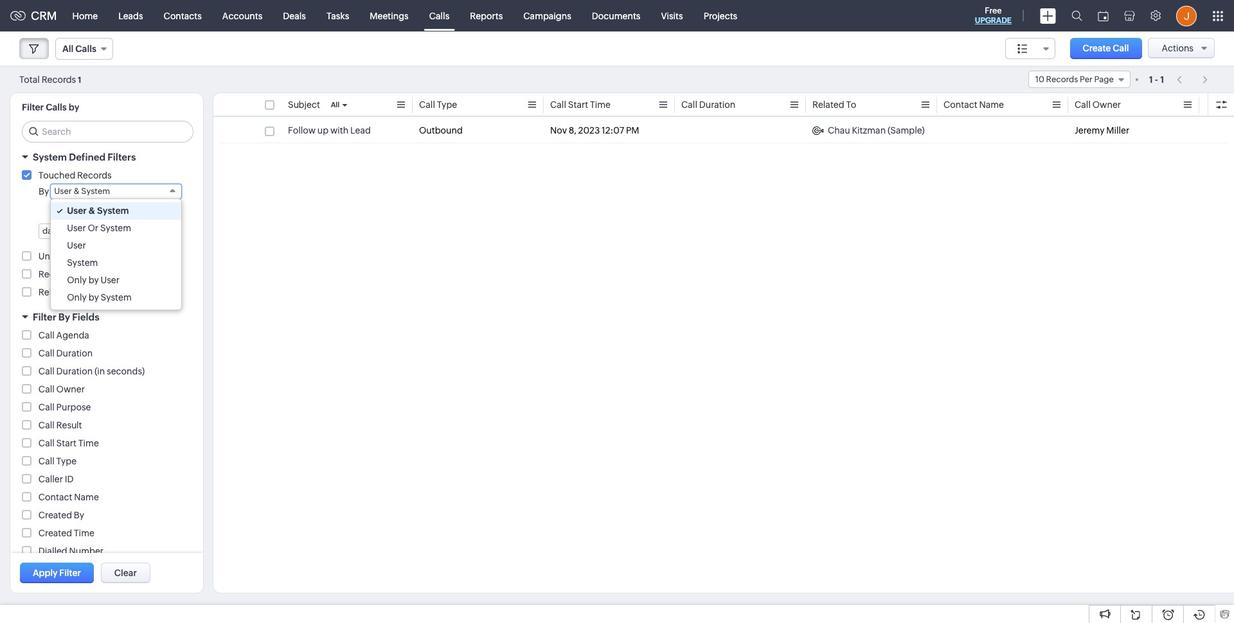 Task type: vqa. For each thing, say whether or not it's contained in the screenshot.
Reports link
yes



Task type: describe. For each thing, give the bounding box(es) containing it.
dialled
[[38, 546, 67, 557]]

user & system
[[67, 206, 129, 216]]

touched
[[38, 170, 75, 181]]

0 horizontal spatial start
[[56, 438, 76, 449]]

created time
[[38, 528, 94, 539]]

filter for filter calls by
[[22, 102, 44, 112]]

filter by fields
[[33, 312, 99, 323]]

apply
[[33, 568, 58, 579]]

untouched records
[[38, 251, 122, 262]]

0 vertical spatial call type
[[419, 100, 457, 110]]

0 vertical spatial owner
[[1093, 100, 1121, 110]]

created for created by
[[38, 510, 72, 521]]

related to
[[812, 100, 856, 110]]

result
[[56, 420, 82, 431]]

0 horizontal spatial action
[[70, 269, 98, 280]]

fields
[[72, 312, 99, 323]]

0 vertical spatial duration
[[699, 100, 736, 110]]

deals
[[283, 11, 306, 21]]

chau kitzman (sample) link
[[812, 124, 925, 137]]

-
[[1155, 74, 1158, 85]]

call duration (in seconds)
[[38, 366, 145, 377]]

leads
[[118, 11, 143, 21]]

crm link
[[10, 9, 57, 22]]

untouched
[[38, 251, 86, 262]]

records for total
[[42, 74, 76, 85]]

1 horizontal spatial start
[[568, 100, 588, 110]]

0 horizontal spatial owner
[[56, 384, 85, 395]]

touched records
[[38, 170, 112, 181]]

only by user option
[[51, 272, 181, 289]]

only for only by user
[[67, 275, 87, 285]]

create call button
[[1070, 38, 1142, 59]]

call inside 'button'
[[1113, 43, 1129, 53]]

nov 8, 2023 12:07 pm
[[550, 125, 639, 136]]

0 horizontal spatial contact name
[[38, 492, 99, 503]]

user inside by user & system
[[54, 186, 72, 196]]

reports link
[[460, 0, 513, 31]]

visits link
[[651, 0, 693, 31]]

filters
[[108, 152, 136, 163]]

dialled number
[[38, 546, 103, 557]]

user & system option
[[51, 202, 181, 220]]

records for related
[[72, 287, 107, 298]]

record action
[[38, 269, 98, 280]]

actions
[[1162, 43, 1194, 53]]

by for user
[[89, 275, 99, 285]]

campaigns link
[[513, 0, 582, 31]]

system inside dropdown button
[[33, 152, 67, 163]]

1 horizontal spatial contact
[[944, 100, 977, 110]]

home link
[[62, 0, 108, 31]]

clear
[[114, 568, 137, 579]]

& inside by user & system
[[73, 186, 80, 196]]

up
[[317, 125, 329, 136]]

tasks
[[326, 11, 349, 21]]

or
[[88, 223, 98, 233]]

1 vertical spatial call start time
[[38, 438, 99, 449]]

2 vertical spatial duration
[[56, 366, 93, 377]]

tasks link
[[316, 0, 360, 31]]

user or system
[[67, 223, 131, 233]]

all
[[331, 101, 340, 109]]

campaigns
[[523, 11, 571, 21]]

meetings
[[370, 11, 409, 21]]

1 horizontal spatial call owner
[[1075, 100, 1121, 110]]

crm
[[31, 9, 57, 22]]

created for created time
[[38, 528, 72, 539]]

nov
[[550, 125, 567, 136]]

user for user or system
[[67, 223, 86, 233]]

1 horizontal spatial call duration
[[681, 100, 736, 110]]

filter for filter by fields
[[33, 312, 56, 323]]

User & System field
[[50, 184, 182, 199]]

chau
[[828, 125, 850, 136]]

documents link
[[582, 0, 651, 31]]

0 vertical spatial type
[[437, 100, 457, 110]]

agenda
[[56, 330, 89, 341]]

caller
[[38, 474, 63, 485]]

& inside option
[[89, 206, 95, 216]]

defined
[[69, 152, 105, 163]]

user down system option
[[101, 275, 120, 285]]

0 horizontal spatial by
[[39, 186, 49, 197]]

apply filter
[[33, 568, 81, 579]]

free upgrade
[[975, 6, 1012, 25]]

system defined filters
[[33, 152, 136, 163]]

records for touched
[[77, 170, 112, 181]]

leads link
[[108, 0, 153, 31]]

accounts
[[222, 11, 262, 21]]

record
[[38, 269, 69, 280]]

1 - 1
[[1149, 74, 1164, 85]]

with
[[330, 125, 349, 136]]

1 horizontal spatial 1
[[1149, 74, 1153, 85]]

upgrade
[[975, 16, 1012, 25]]

to
[[846, 100, 856, 110]]

pm
[[626, 125, 639, 136]]

1 vertical spatial action
[[108, 287, 136, 298]]

related for related records action
[[38, 287, 70, 298]]



Task type: locate. For each thing, give the bounding box(es) containing it.
records
[[42, 74, 76, 85], [77, 170, 112, 181], [87, 251, 122, 262], [72, 287, 107, 298]]

user down by user & system
[[67, 206, 87, 216]]

1 vertical spatial only
[[67, 292, 87, 303]]

user or system option
[[51, 220, 181, 237]]

only up related records action
[[67, 275, 87, 285]]

0 vertical spatial time
[[590, 100, 611, 110]]

filter by fields button
[[10, 306, 203, 328]]

1 for 1 - 1
[[1160, 74, 1164, 85]]

by up call agenda
[[58, 312, 70, 323]]

kitzman
[[852, 125, 886, 136]]

by up created time
[[74, 510, 84, 521]]

1 vertical spatial owner
[[56, 384, 85, 395]]

1 vertical spatial &
[[89, 206, 95, 216]]

follow up with lead
[[288, 125, 371, 136]]

call
[[1113, 43, 1129, 53], [419, 100, 435, 110], [550, 100, 566, 110], [681, 100, 697, 110], [1075, 100, 1091, 110], [38, 330, 54, 341], [38, 348, 54, 359], [38, 366, 54, 377], [38, 384, 54, 395], [38, 402, 54, 413], [38, 420, 54, 431], [38, 438, 54, 449], [38, 456, 54, 467]]

system up user & system
[[81, 186, 110, 196]]

2023
[[578, 125, 600, 136]]

by
[[39, 186, 49, 197], [58, 312, 70, 323], [74, 510, 84, 521]]

1 vertical spatial duration
[[56, 348, 93, 359]]

1 vertical spatial calls
[[46, 102, 67, 112]]

1 for total records 1
[[78, 75, 81, 85]]

1 vertical spatial name
[[74, 492, 99, 503]]

None text field
[[120, 204, 143, 219]]

by user & system
[[39, 186, 110, 197]]

1 vertical spatial contact
[[38, 492, 72, 503]]

only for only by system
[[67, 292, 87, 303]]

system option
[[51, 255, 181, 272]]

1 horizontal spatial action
[[108, 287, 136, 298]]

0 horizontal spatial call owner
[[38, 384, 85, 395]]

0 vertical spatial call owner
[[1075, 100, 1121, 110]]

2 vertical spatial by
[[89, 292, 99, 303]]

by up related records action
[[89, 275, 99, 285]]

2 horizontal spatial by
[[74, 510, 84, 521]]

filter down total
[[22, 102, 44, 112]]

calls link
[[419, 0, 460, 31]]

system
[[33, 152, 67, 163], [81, 186, 110, 196], [97, 206, 129, 216], [100, 223, 131, 233], [67, 258, 98, 268], [101, 292, 132, 303]]

system inside by user & system
[[81, 186, 110, 196]]

contact name
[[944, 100, 1004, 110], [38, 492, 99, 503]]

by inside option
[[89, 275, 99, 285]]

documents
[[592, 11, 641, 21]]

only by system option
[[51, 289, 181, 307]]

contacts
[[164, 11, 202, 21]]

home
[[72, 11, 98, 21]]

1 horizontal spatial owner
[[1093, 100, 1121, 110]]

type up outbound
[[437, 100, 457, 110]]

1 created from the top
[[38, 510, 72, 521]]

1 horizontal spatial &
[[89, 206, 95, 216]]

1 inside total records 1
[[78, 75, 81, 85]]

call start time
[[550, 100, 611, 110], [38, 438, 99, 449]]

action
[[70, 269, 98, 280], [108, 287, 136, 298]]

1 vertical spatial contact name
[[38, 492, 99, 503]]

call start time up 8,
[[550, 100, 611, 110]]

0 vertical spatial start
[[568, 100, 588, 110]]

0 vertical spatial by
[[69, 102, 79, 112]]

& up 'or'
[[89, 206, 95, 216]]

filter down dialled number
[[59, 568, 81, 579]]

by inside dropdown button
[[58, 312, 70, 323]]

deals link
[[273, 0, 316, 31]]

start up 8,
[[568, 100, 588, 110]]

call owner
[[1075, 100, 1121, 110], [38, 384, 85, 395]]

2 horizontal spatial 1
[[1160, 74, 1164, 85]]

0 vertical spatial contact
[[944, 100, 977, 110]]

start
[[568, 100, 588, 110], [56, 438, 76, 449]]

1 vertical spatial call duration
[[38, 348, 93, 359]]

0 horizontal spatial &
[[73, 186, 80, 196]]

system inside option
[[97, 206, 129, 216]]

contacts link
[[153, 0, 212, 31]]

call type
[[419, 100, 457, 110], [38, 456, 77, 467]]

records up filter calls by
[[42, 74, 76, 85]]

projects link
[[693, 0, 748, 31]]

1 right -
[[1160, 74, 1164, 85]]

0 horizontal spatial call duration
[[38, 348, 93, 359]]

0 horizontal spatial calls
[[46, 102, 67, 112]]

created up created time
[[38, 510, 72, 521]]

1 vertical spatial created
[[38, 528, 72, 539]]

0 vertical spatial call start time
[[550, 100, 611, 110]]

by down only by user
[[89, 292, 99, 303]]

create
[[1083, 43, 1111, 53]]

call start time down result
[[38, 438, 99, 449]]

0 vertical spatial call duration
[[681, 100, 736, 110]]

filter up call agenda
[[33, 312, 56, 323]]

0 horizontal spatial call type
[[38, 456, 77, 467]]

1 horizontal spatial type
[[437, 100, 457, 110]]

2 vertical spatial filter
[[59, 568, 81, 579]]

system defined filters button
[[10, 146, 203, 168]]

apply filter button
[[20, 563, 94, 584]]

2 vertical spatial time
[[74, 528, 94, 539]]

0 horizontal spatial related
[[38, 287, 70, 298]]

jeremy miller
[[1075, 125, 1130, 136]]

2 created from the top
[[38, 528, 72, 539]]

call type up outbound
[[419, 100, 457, 110]]

by down total records 1
[[69, 102, 79, 112]]

1 vertical spatial by
[[58, 312, 70, 323]]

by
[[69, 102, 79, 112], [89, 275, 99, 285], [89, 292, 99, 303]]

system up user or system option
[[97, 206, 129, 216]]

1 horizontal spatial related
[[812, 100, 844, 110]]

0 vertical spatial name
[[979, 100, 1004, 110]]

1 horizontal spatial call type
[[419, 100, 457, 110]]

only up fields
[[67, 292, 87, 303]]

call agenda
[[38, 330, 89, 341]]

lead
[[350, 125, 371, 136]]

1 horizontal spatial by
[[58, 312, 70, 323]]

(sample)
[[888, 125, 925, 136]]

system up record action
[[67, 258, 98, 268]]

calls
[[429, 11, 449, 21], [46, 102, 67, 112]]

records for untouched
[[87, 251, 122, 262]]

visits
[[661, 11, 683, 21]]

action up the filter by fields dropdown button
[[108, 287, 136, 298]]

only by user
[[67, 275, 120, 285]]

related for related to
[[812, 100, 844, 110]]

contact
[[944, 100, 977, 110], [38, 492, 72, 503]]

1 vertical spatial start
[[56, 438, 76, 449]]

list box
[[51, 199, 181, 310]]

user left 'or'
[[67, 223, 86, 233]]

0 vertical spatial filter
[[22, 102, 44, 112]]

caller id
[[38, 474, 74, 485]]

0 horizontal spatial type
[[56, 456, 77, 467]]

only inside option
[[67, 275, 87, 285]]

(in
[[94, 366, 105, 377]]

chau kitzman (sample)
[[828, 125, 925, 136]]

time up "nov 8, 2023 12:07 pm"
[[590, 100, 611, 110]]

owner
[[1093, 100, 1121, 110], [56, 384, 85, 395]]

12:07
[[602, 125, 624, 136]]

calls left the reports
[[429, 11, 449, 21]]

1 horizontal spatial call start time
[[550, 100, 611, 110]]

jeremy
[[1075, 125, 1105, 136]]

0 horizontal spatial 1
[[78, 75, 81, 85]]

system inside option
[[67, 258, 98, 268]]

created
[[38, 510, 72, 521], [38, 528, 72, 539]]

created up dialled
[[38, 528, 72, 539]]

1 vertical spatial time
[[78, 438, 99, 449]]

calls down total records 1
[[46, 102, 67, 112]]

user for user
[[67, 240, 86, 251]]

reports
[[470, 11, 503, 21]]

accounts link
[[212, 0, 273, 31]]

name
[[979, 100, 1004, 110], [74, 492, 99, 503]]

0 vertical spatial created
[[38, 510, 72, 521]]

0 horizontal spatial call start time
[[38, 438, 99, 449]]

user for user & system
[[67, 206, 87, 216]]

number
[[69, 546, 103, 557]]

filter calls by
[[22, 102, 79, 112]]

user down touched
[[54, 186, 72, 196]]

subject
[[288, 100, 320, 110]]

1 horizontal spatial contact name
[[944, 100, 1004, 110]]

follow up with lead link
[[288, 124, 371, 137]]

0 vertical spatial calls
[[429, 11, 449, 21]]

1
[[1149, 74, 1153, 85], [1160, 74, 1164, 85], [78, 75, 81, 85]]

create call
[[1083, 43, 1129, 53]]

0 horizontal spatial contact
[[38, 492, 72, 503]]

records up only by user
[[87, 251, 122, 262]]

time down result
[[78, 438, 99, 449]]

1 left -
[[1149, 74, 1153, 85]]

user option
[[51, 237, 181, 255]]

time up number
[[74, 528, 94, 539]]

8,
[[569, 125, 576, 136]]

call result
[[38, 420, 82, 431]]

system down only by user option at the left top of page
[[101, 292, 132, 303]]

list box containing user & system
[[51, 199, 181, 310]]

purpose
[[56, 402, 91, 413]]

&
[[73, 186, 80, 196], [89, 206, 95, 216]]

call owner up call purpose on the bottom left
[[38, 384, 85, 395]]

0 vertical spatial &
[[73, 186, 80, 196]]

1 horizontal spatial calls
[[429, 11, 449, 21]]

filter inside button
[[59, 568, 81, 579]]

0 vertical spatial contact name
[[944, 100, 1004, 110]]

records down only by user
[[72, 287, 107, 298]]

navigation
[[1171, 70, 1215, 89]]

only inside option
[[67, 292, 87, 303]]

by for system
[[89, 292, 99, 303]]

type up id
[[56, 456, 77, 467]]

only by system
[[67, 292, 132, 303]]

1 vertical spatial call type
[[38, 456, 77, 467]]

free
[[985, 6, 1002, 15]]

meetings link
[[360, 0, 419, 31]]

filter inside dropdown button
[[33, 312, 56, 323]]

0 vertical spatial by
[[39, 186, 49, 197]]

1 vertical spatial by
[[89, 275, 99, 285]]

type
[[437, 100, 457, 110], [56, 456, 77, 467]]

total
[[19, 74, 40, 85]]

related down record
[[38, 287, 70, 298]]

related records action
[[38, 287, 136, 298]]

& down touched records
[[73, 186, 80, 196]]

by for filter
[[58, 312, 70, 323]]

2 only from the top
[[67, 292, 87, 303]]

1 vertical spatial related
[[38, 287, 70, 298]]

seconds)
[[107, 366, 145, 377]]

call owner up jeremy miller
[[1075, 100, 1121, 110]]

by for created
[[74, 510, 84, 521]]

action up related records action
[[70, 269, 98, 280]]

miller
[[1106, 125, 1130, 136]]

owner up purpose
[[56, 384, 85, 395]]

total records 1
[[19, 74, 81, 85]]

Search text field
[[22, 121, 193, 142]]

created by
[[38, 510, 84, 521]]

follow
[[288, 125, 316, 136]]

system down user & system option in the top left of the page
[[100, 223, 131, 233]]

time
[[590, 100, 611, 110], [78, 438, 99, 449], [74, 528, 94, 539]]

call type up caller id
[[38, 456, 77, 467]]

1 vertical spatial call owner
[[38, 384, 85, 395]]

id
[[65, 474, 74, 485]]

1 only from the top
[[67, 275, 87, 285]]

call duration
[[681, 100, 736, 110], [38, 348, 93, 359]]

2 vertical spatial by
[[74, 510, 84, 521]]

by down touched
[[39, 186, 49, 197]]

user
[[54, 186, 72, 196], [67, 206, 87, 216], [67, 223, 86, 233], [67, 240, 86, 251], [101, 275, 120, 285]]

outbound
[[419, 125, 463, 136]]

only
[[67, 275, 87, 285], [67, 292, 87, 303]]

related left to
[[812, 100, 844, 110]]

start down result
[[56, 438, 76, 449]]

0 horizontal spatial name
[[74, 492, 99, 503]]

by inside option
[[89, 292, 99, 303]]

call purpose
[[38, 402, 91, 413]]

0 vertical spatial action
[[70, 269, 98, 280]]

records down defined
[[77, 170, 112, 181]]

0 vertical spatial related
[[812, 100, 844, 110]]

1 horizontal spatial name
[[979, 100, 1004, 110]]

owner up jeremy miller
[[1093, 100, 1121, 110]]

1 vertical spatial filter
[[33, 312, 56, 323]]

user up untouched records
[[67, 240, 86, 251]]

0 vertical spatial only
[[67, 275, 87, 285]]

1 vertical spatial type
[[56, 456, 77, 467]]

system up touched
[[33, 152, 67, 163]]

1 up filter calls by
[[78, 75, 81, 85]]



